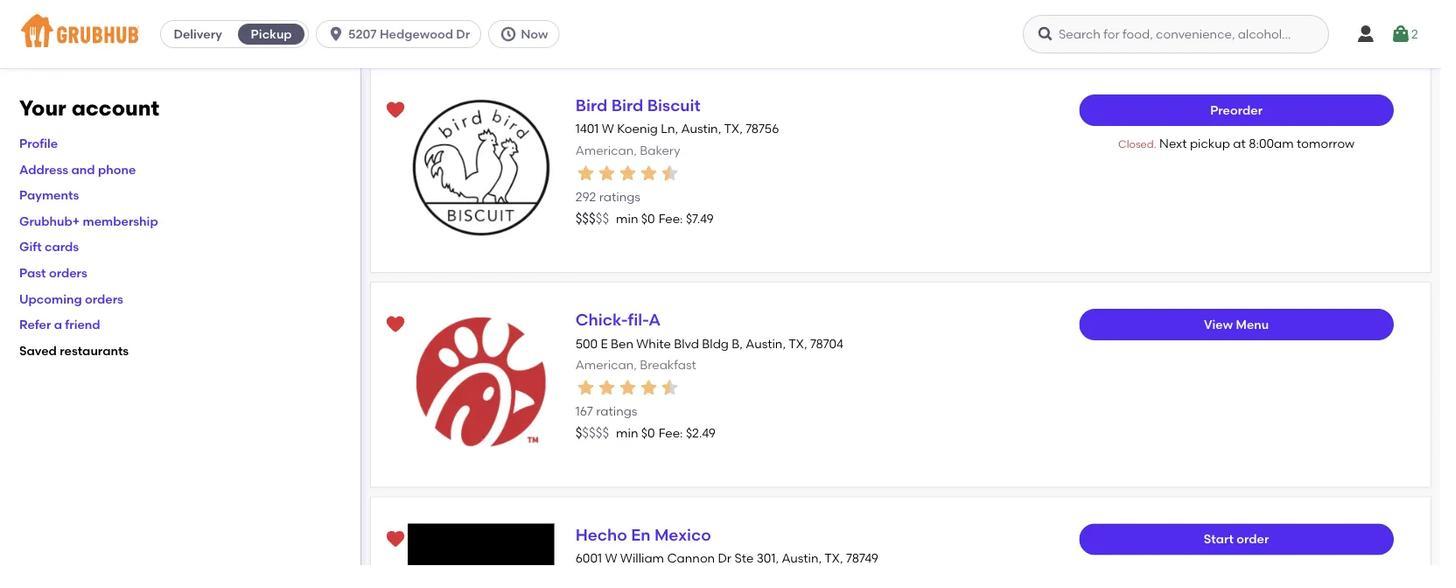 Task type: vqa. For each thing, say whether or not it's contained in the screenshot.
Most Recent field
no



Task type: describe. For each thing, give the bounding box(es) containing it.
cannon
[[667, 551, 715, 565]]

ratings for fil-
[[596, 404, 637, 419]]

mexico
[[655, 525, 711, 544]]

orders for upcoming orders
[[85, 291, 123, 306]]

min $0 fee: $7.49
[[616, 211, 714, 226]]

refer a friend
[[19, 317, 100, 332]]

0 horizontal spatial svg image
[[1037, 25, 1055, 43]]

white
[[637, 336, 671, 351]]

3 saved restaurant button from the top
[[380, 524, 411, 555]]

start
[[1204, 532, 1234, 547]]

account
[[71, 95, 159, 121]]

gift cards link
[[19, 239, 79, 254]]

saved restaurant image
[[385, 529, 406, 550]]

koenig
[[617, 121, 658, 136]]

Search for food, convenience, alcohol... search field
[[1023, 15, 1329, 53]]

$0 for a
[[641, 426, 655, 441]]

phone
[[98, 162, 136, 177]]

ln,
[[661, 121, 678, 136]]

chick-fil-a 500 e ben white blvd bldg b, austin, tx, 78704 american, breakfast
[[576, 310, 844, 372]]

hecho en mexico 6001 w william cannon dr ste 301, austin, tx, 78749
[[576, 525, 879, 565]]

tx, inside bird bird biscuit 1401 w koenig ln, austin, tx, 78756 american, bakery
[[724, 121, 743, 136]]

now button
[[489, 20, 567, 48]]

ben
[[611, 336, 634, 351]]

next
[[1160, 136, 1187, 151]]

min $0 fee: $2.49
[[616, 426, 716, 441]]

8:00am
[[1249, 136, 1294, 151]]

menu
[[1236, 317, 1269, 332]]

payments
[[19, 188, 79, 203]]

.
[[1154, 138, 1157, 151]]

svg image inside the 2 button
[[1391, 24, 1412, 45]]

upcoming orders
[[19, 291, 123, 306]]

bakery
[[640, 143, 680, 157]]

refer
[[19, 317, 51, 332]]

pickup button
[[235, 20, 308, 48]]

hedgewood
[[380, 27, 453, 42]]

5207
[[348, 27, 377, 42]]

78749
[[846, 551, 879, 565]]

301,
[[757, 551, 779, 565]]

fil-
[[628, 310, 649, 330]]

bird bird biscuit link
[[576, 96, 701, 115]]

$2.49
[[686, 426, 716, 441]]

5207 hedgewood dr button
[[316, 20, 489, 48]]

upcoming
[[19, 291, 82, 306]]

order
[[1237, 532, 1269, 547]]

view menu button
[[1079, 309, 1394, 341]]

friend
[[65, 317, 100, 332]]

grubhub+ membership
[[19, 214, 158, 228]]

preorder
[[1211, 103, 1263, 118]]

saved
[[19, 343, 57, 358]]

saved restaurant button for bird
[[380, 95, 411, 126]]

biscuit
[[647, 96, 701, 115]]

at
[[1233, 136, 1246, 151]]

grubhub+
[[19, 214, 80, 228]]

bird bird biscuit 1401 w koenig ln, austin, tx, 78756 american, bakery
[[576, 96, 779, 157]]

saved restaurants
[[19, 343, 129, 358]]

min for bird
[[616, 211, 638, 226]]

$$$
[[576, 211, 596, 227]]

a
[[54, 317, 62, 332]]

ste
[[735, 551, 754, 565]]

$$$$$ for bird
[[576, 211, 609, 227]]

tx, for mexico
[[825, 551, 843, 565]]

william
[[620, 551, 664, 565]]

profile
[[19, 136, 58, 151]]

address and phone
[[19, 162, 136, 177]]

your account
[[19, 95, 159, 121]]

austin, inside bird bird biscuit 1401 w koenig ln, austin, tx, 78756 american, bakery
[[681, 121, 721, 136]]

preorder button
[[1079, 95, 1394, 126]]

$$$$$ for chick-
[[576, 425, 609, 441]]

1 bird from the left
[[576, 96, 608, 115]]

w for hecho
[[605, 551, 617, 565]]

austin, for mexico
[[782, 551, 822, 565]]

$
[[576, 425, 582, 441]]

saved restaurant image for chick-fil-a
[[385, 314, 406, 335]]

fee: for a
[[659, 426, 683, 441]]

2 bird from the left
[[611, 96, 644, 115]]

chick-fil-a logo image
[[408, 309, 555, 456]]

svg image for now
[[500, 25, 517, 43]]

tx, for a
[[789, 336, 807, 351]]

min for fil-
[[616, 426, 638, 441]]



Task type: locate. For each thing, give the bounding box(es) containing it.
svg image inside now button
[[500, 25, 517, 43]]

svg image
[[1356, 24, 1377, 45], [327, 25, 345, 43], [500, 25, 517, 43]]

address
[[19, 162, 68, 177]]

bldg
[[702, 336, 729, 351]]

delivery
[[174, 27, 222, 42]]

austin, right ln,
[[681, 121, 721, 136]]

pickup
[[251, 27, 292, 42]]

$0 left $7.49
[[641, 211, 655, 226]]

pickup
[[1190, 136, 1230, 151]]

dr
[[456, 27, 470, 42], [718, 551, 732, 565]]

membership
[[83, 214, 158, 228]]

hecho
[[576, 525, 627, 544]]

1 american, from the top
[[576, 143, 637, 157]]

$0 left $2.49
[[641, 426, 655, 441]]

austin, inside hecho en mexico 6001 w william cannon dr ste 301, austin, tx, 78749
[[782, 551, 822, 565]]

0 vertical spatial american,
[[576, 143, 637, 157]]

bird
[[576, 96, 608, 115], [611, 96, 644, 115]]

cards
[[45, 239, 79, 254]]

bird up the koenig
[[611, 96, 644, 115]]

1 vertical spatial w
[[605, 551, 617, 565]]

min down 292 ratings
[[616, 211, 638, 226]]

2 american, from the top
[[576, 357, 637, 372]]

0 vertical spatial dr
[[456, 27, 470, 42]]

view menu
[[1204, 317, 1269, 332]]

$$$$$ down 167
[[576, 425, 609, 441]]

start order
[[1204, 532, 1269, 547]]

1 fee: from the top
[[659, 211, 683, 226]]

2 vertical spatial austin,
[[782, 551, 822, 565]]

w right the 6001
[[605, 551, 617, 565]]

1 vertical spatial min
[[616, 426, 638, 441]]

292
[[576, 190, 596, 204]]

1 horizontal spatial dr
[[718, 551, 732, 565]]

1 vertical spatial fee:
[[659, 426, 683, 441]]

saved restaurant button
[[380, 95, 411, 126], [380, 309, 411, 341], [380, 524, 411, 555]]

0 vertical spatial ratings
[[599, 190, 641, 204]]

1401
[[576, 121, 599, 136]]

tx, left 78704
[[789, 336, 807, 351]]

closed . next pickup at 8:00am tomorrow
[[1119, 136, 1355, 151]]

svg image
[[1391, 24, 1412, 45], [1037, 25, 1055, 43]]

tx, inside hecho en mexico 6001 w william cannon dr ste 301, austin, tx, 78749
[[825, 551, 843, 565]]

w inside bird bird biscuit 1401 w koenig ln, austin, tx, 78756 american, bakery
[[602, 121, 614, 136]]

orders for past orders
[[49, 265, 87, 280]]

w inside hecho en mexico 6001 w william cannon dr ste 301, austin, tx, 78749
[[605, 551, 617, 565]]

american, down 1401 at the top of the page
[[576, 143, 637, 157]]

hecho en mexico link
[[576, 525, 711, 544]]

saved restaurants link
[[19, 343, 129, 358]]

1 $0 from the top
[[641, 211, 655, 226]]

1 vertical spatial american,
[[576, 357, 637, 372]]

orders up upcoming orders link
[[49, 265, 87, 280]]

fee: for biscuit
[[659, 211, 683, 226]]

5207 hedgewood dr
[[348, 27, 470, 42]]

e
[[601, 336, 608, 351]]

min down 167 ratings
[[616, 426, 638, 441]]

tx, inside chick-fil-a 500 e ben white blvd bldg b, austin, tx, 78704 american, breakfast
[[789, 336, 807, 351]]

ratings right 167
[[596, 404, 637, 419]]

167
[[576, 404, 593, 419]]

a
[[649, 310, 661, 330]]

past orders
[[19, 265, 87, 280]]

saved restaurant image
[[385, 100, 406, 121], [385, 314, 406, 335]]

1 vertical spatial $$$$$
[[576, 425, 609, 441]]

saved restaurant button for chick-
[[380, 309, 411, 341]]

view
[[1204, 317, 1233, 332]]

2 $$$$$ from the top
[[576, 425, 609, 441]]

austin, for a
[[746, 336, 786, 351]]

dr right hedgewood in the top of the page
[[456, 27, 470, 42]]

tx, left the 78756
[[724, 121, 743, 136]]

2 horizontal spatial tx,
[[825, 551, 843, 565]]

austin, right b,
[[746, 336, 786, 351]]

1 horizontal spatial svg image
[[1391, 24, 1412, 45]]

main navigation navigation
[[0, 0, 1441, 68]]

0 vertical spatial tx,
[[724, 121, 743, 136]]

blvd
[[674, 336, 699, 351]]

w for bird
[[602, 121, 614, 136]]

fee: left $7.49
[[659, 211, 683, 226]]

past
[[19, 265, 46, 280]]

tomorrow
[[1297, 136, 1355, 151]]

$7.49
[[686, 211, 714, 226]]

austin, right 301,
[[782, 551, 822, 565]]

bird up 1401 at the top of the page
[[576, 96, 608, 115]]

payments link
[[19, 188, 79, 203]]

1 horizontal spatial tx,
[[789, 336, 807, 351]]

2 saved restaurant button from the top
[[380, 309, 411, 341]]

1 saved restaurant button from the top
[[380, 95, 411, 126]]

hecho en mexico logo image
[[408, 524, 555, 566]]

ratings for bird
[[599, 190, 641, 204]]

and
[[71, 162, 95, 177]]

american, inside bird bird biscuit 1401 w koenig ln, austin, tx, 78756 american, bakery
[[576, 143, 637, 157]]

2 min from the top
[[616, 426, 638, 441]]

refer a friend link
[[19, 317, 100, 332]]

1 horizontal spatial bird
[[611, 96, 644, 115]]

star icon image
[[576, 163, 597, 184], [597, 163, 618, 184], [618, 163, 639, 184], [639, 163, 660, 184], [660, 163, 681, 184], [660, 163, 681, 184], [576, 377, 597, 398], [597, 377, 618, 398], [618, 377, 639, 398], [639, 377, 660, 398], [660, 377, 681, 398], [660, 377, 681, 398]]

american,
[[576, 143, 637, 157], [576, 357, 637, 372]]

0 vertical spatial w
[[602, 121, 614, 136]]

1 vertical spatial austin,
[[746, 336, 786, 351]]

0 vertical spatial min
[[616, 211, 638, 226]]

american, down e
[[576, 357, 637, 372]]

0 vertical spatial saved restaurant button
[[380, 95, 411, 126]]

svg image left now in the top of the page
[[500, 25, 517, 43]]

saved restaurant image for bird bird biscuit
[[385, 100, 406, 121]]

en
[[631, 525, 651, 544]]

0 vertical spatial $0
[[641, 211, 655, 226]]

dr inside hecho en mexico 6001 w william cannon dr ste 301, austin, tx, 78749
[[718, 551, 732, 565]]

1 $$$$$ from the top
[[576, 211, 609, 227]]

w right 1401 at the top of the page
[[602, 121, 614, 136]]

dr inside button
[[456, 27, 470, 42]]

1 vertical spatial saved restaurant button
[[380, 309, 411, 341]]

2 fee: from the top
[[659, 426, 683, 441]]

$$$$$ down 292
[[576, 211, 609, 227]]

1 vertical spatial dr
[[718, 551, 732, 565]]

american, inside chick-fil-a 500 e ben white blvd bldg b, austin, tx, 78704 american, breakfast
[[576, 357, 637, 372]]

bird bird biscuit  logo image
[[408, 95, 555, 241]]

past orders link
[[19, 265, 87, 280]]

78756
[[746, 121, 779, 136]]

292 ratings
[[576, 190, 641, 204]]

orders up friend
[[85, 291, 123, 306]]

dr left ste
[[718, 551, 732, 565]]

0 vertical spatial orders
[[49, 265, 87, 280]]

0 horizontal spatial svg image
[[327, 25, 345, 43]]

2 vertical spatial tx,
[[825, 551, 843, 565]]

svg image for 5207 hedgewood dr
[[327, 25, 345, 43]]

now
[[521, 27, 548, 42]]

0 vertical spatial austin,
[[681, 121, 721, 136]]

svg image left 5207
[[327, 25, 345, 43]]

1 min from the top
[[616, 211, 638, 226]]

0 vertical spatial $$$$$
[[576, 211, 609, 227]]

2 $0 from the top
[[641, 426, 655, 441]]

0 vertical spatial saved restaurant image
[[385, 100, 406, 121]]

1 vertical spatial tx,
[[789, 336, 807, 351]]

2 horizontal spatial svg image
[[1356, 24, 1377, 45]]

grubhub+ membership link
[[19, 214, 158, 228]]

gift
[[19, 239, 42, 254]]

ratings right 292
[[599, 190, 641, 204]]

chick-
[[576, 310, 628, 330]]

2 vertical spatial saved restaurant button
[[380, 524, 411, 555]]

min
[[616, 211, 638, 226], [616, 426, 638, 441]]

tx, left 78749
[[825, 551, 843, 565]]

gift cards
[[19, 239, 79, 254]]

$0 for biscuit
[[641, 211, 655, 226]]

1 vertical spatial ratings
[[596, 404, 637, 419]]

0 horizontal spatial dr
[[456, 27, 470, 42]]

500
[[576, 336, 598, 351]]

svg image left the 2 button
[[1356, 24, 1377, 45]]

1 vertical spatial saved restaurant image
[[385, 314, 406, 335]]

1 vertical spatial orders
[[85, 291, 123, 306]]

b,
[[732, 336, 743, 351]]

your
[[19, 95, 66, 121]]

1 saved restaurant image from the top
[[385, 100, 406, 121]]

w
[[602, 121, 614, 136], [605, 551, 617, 565]]

0 horizontal spatial bird
[[576, 96, 608, 115]]

fee:
[[659, 211, 683, 226], [659, 426, 683, 441]]

closed
[[1119, 138, 1154, 151]]

address and phone link
[[19, 162, 136, 177]]

breakfast
[[640, 357, 696, 372]]

chick-fil-a link
[[576, 310, 661, 330]]

1 horizontal spatial svg image
[[500, 25, 517, 43]]

fee: left $2.49
[[659, 426, 683, 441]]

delivery button
[[161, 20, 235, 48]]

78704
[[810, 336, 844, 351]]

2
[[1412, 27, 1419, 41]]

restaurants
[[60, 343, 129, 358]]

2 saved restaurant image from the top
[[385, 314, 406, 335]]

0 horizontal spatial tx,
[[724, 121, 743, 136]]

upcoming orders link
[[19, 291, 123, 306]]

profile link
[[19, 136, 58, 151]]

167 ratings
[[576, 404, 637, 419]]

0 vertical spatial fee:
[[659, 211, 683, 226]]

1 vertical spatial $0
[[641, 426, 655, 441]]

austin, inside chick-fil-a 500 e ben white blvd bldg b, austin, tx, 78704 american, breakfast
[[746, 336, 786, 351]]

svg image inside 5207 hedgewood dr button
[[327, 25, 345, 43]]

ratings
[[599, 190, 641, 204], [596, 404, 637, 419]]

2 button
[[1391, 18, 1419, 50]]

6001
[[576, 551, 602, 565]]

$$$$$
[[576, 211, 609, 227], [576, 425, 609, 441]]

$0
[[641, 211, 655, 226], [641, 426, 655, 441]]



